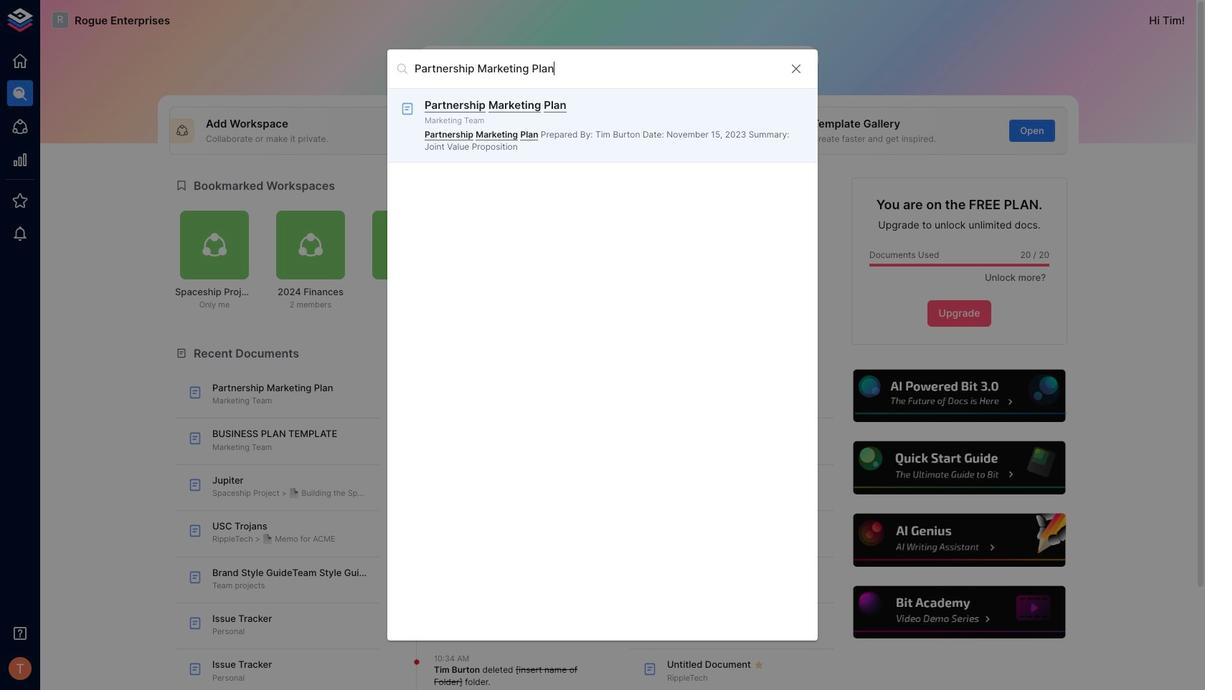 Task type: vqa. For each thing, say whether or not it's contained in the screenshot.
Help image
yes



Task type: describe. For each thing, give the bounding box(es) containing it.
4 help image from the top
[[852, 585, 1068, 642]]

2 help image from the top
[[852, 440, 1068, 497]]

3 help image from the top
[[852, 512, 1068, 569]]



Task type: locate. For each thing, give the bounding box(es) containing it.
1 help image from the top
[[852, 368, 1068, 425]]

dialog
[[387, 49, 818, 642]]

help image
[[852, 368, 1068, 425], [852, 440, 1068, 497], [852, 512, 1068, 569], [852, 585, 1068, 642]]

Search documents, folders and workspaces... text field
[[415, 58, 778, 80]]



